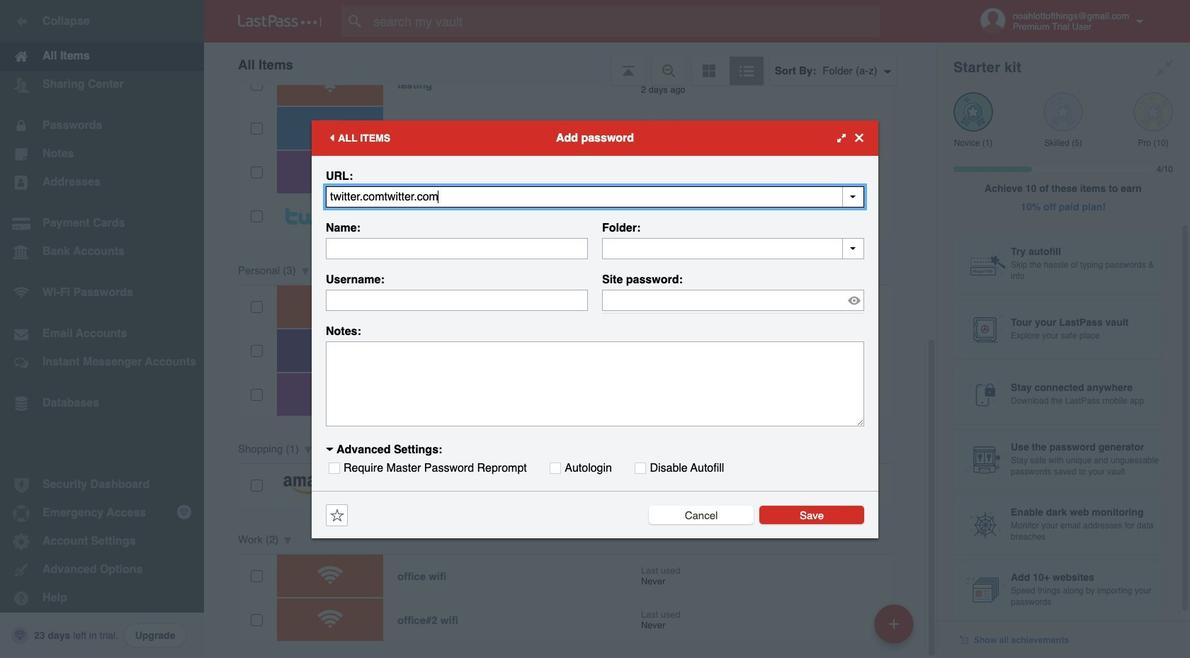 Task type: locate. For each thing, give the bounding box(es) containing it.
None text field
[[326, 186, 865, 207], [326, 238, 588, 259], [602, 238, 865, 259], [326, 290, 588, 311], [326, 341, 865, 426], [326, 186, 865, 207], [326, 238, 588, 259], [602, 238, 865, 259], [326, 290, 588, 311], [326, 341, 865, 426]]

new item navigation
[[870, 600, 923, 658]]

vault options navigation
[[204, 43, 937, 85]]

dialog
[[312, 120, 879, 538]]

main navigation navigation
[[0, 0, 204, 658]]

None password field
[[602, 290, 865, 311]]



Task type: describe. For each thing, give the bounding box(es) containing it.
search my vault text field
[[342, 6, 908, 37]]

new item image
[[890, 619, 899, 629]]

lastpass image
[[238, 15, 322, 28]]

Search search field
[[342, 6, 908, 37]]



